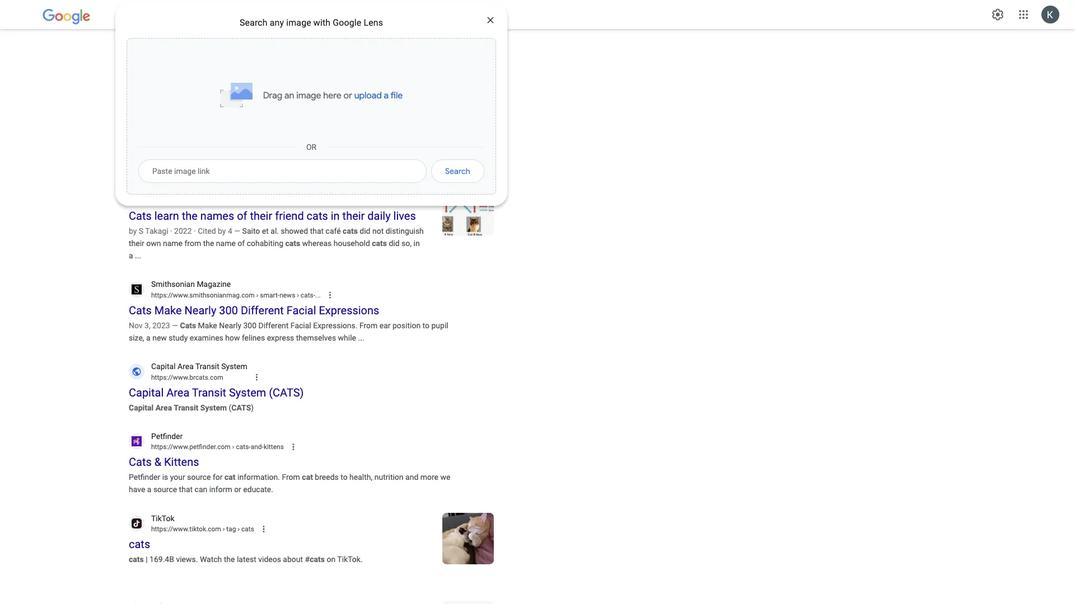Task type: locate. For each thing, give the bounding box(es) containing it.
1 vertical spatial a
[[146, 334, 150, 343]]

2 cat from the left
[[302, 474, 313, 483]]

your
[[170, 474, 185, 483]]

1 horizontal spatial began
[[250, 157, 272, 166]]

their up et at the left of the page
[[250, 210, 272, 223]]

that down "your"
[[179, 486, 193, 495]]

1 horizontal spatial —
[[234, 227, 240, 236]]

1 none text field from the top
[[151, 32, 319, 42]]

and inside breeds to health, nutrition and more we have a source that can inform or educate.
[[406, 474, 419, 483]]

0 horizontal spatial name
[[163, 239, 183, 249]]

google image
[[43, 9, 91, 25]]

cats learn the names of their friend cats in their daily lives
[[129, 210, 416, 223]]

article
[[265, 33, 283, 41]]

none text field containing https://www.scientificamerican.com
[[151, 32, 319, 42]]

fertile
[[225, 75, 247, 84]]

2 none text field from the top
[[151, 443, 284, 453]]

distinguish
[[386, 227, 424, 236]]

did left the so,
[[389, 239, 400, 249]]

cats right tag
[[241, 526, 254, 534]]

1 horizontal spatial to
[[341, 474, 348, 483]]

› left article
[[261, 33, 263, 41]]

transit down https://www.brcats.com
[[174, 404, 198, 413]]

1 vertical spatial different
[[258, 322, 289, 331]]

system up )
[[229, 387, 266, 400]]

1 horizontal spatial from
[[282, 474, 300, 483]]

in down the evolution of house cats
[[204, 75, 211, 84]]

from
[[151, 145, 169, 154], [360, 322, 378, 331], [282, 474, 300, 483]]

name down 2022
[[163, 239, 183, 249]]

0 horizontal spatial |
[[146, 556, 148, 565]]

search inside button
[[445, 166, 470, 176]]

cohabiting
[[247, 239, 283, 249]]

2 vertical spatial a
[[147, 486, 151, 495]]

0 horizontal spatial and
[[184, 157, 197, 166]]

different down smart-
[[241, 304, 284, 318]]

area up https://www.brcats.com
[[178, 363, 194, 372]]

1 vertical spatial image
[[296, 89, 321, 101]]

0 vertical spatial make
[[154, 304, 182, 318]]

0 vertical spatial cats-
[[301, 292, 315, 300]]

did left not at the top of the page
[[360, 227, 370, 236]]

transit for https://www.brcats.com
[[195, 363, 219, 372]]

cats for cats make nearly 300 different facial expressions
[[129, 304, 152, 318]]

none text field up watch
[[151, 525, 254, 535]]

the
[[212, 75, 224, 84], [330, 157, 341, 166], [182, 210, 198, 223], [203, 239, 214, 249], [224, 556, 235, 565]]

0 horizontal spatial 300
[[219, 304, 238, 318]]

for
[[323, 145, 333, 154], [213, 474, 223, 483]]

search any image with google lens
[[240, 17, 383, 28]]

capital down https://www.brcats.com
[[129, 404, 154, 413]]

0 vertical spatial |
[[154, 128, 157, 141]]

› cats-and-kittens text field
[[231, 444, 284, 452]]

file
[[391, 89, 403, 101]]

none text field › article › the-tami...
[[151, 32, 319, 42]]

0 horizontal spatial nearly
[[185, 304, 216, 318]]

none text field for cats
[[151, 525, 254, 535]]

now
[[307, 145, 321, 154]]

https://www.brcats.com text field
[[151, 373, 223, 383]]

their left daily
[[343, 210, 365, 223]]

300 down › smart-news › cats-... text field
[[219, 304, 238, 318]]

petfinder up cats & kittens
[[151, 432, 183, 442]]

| left "169.4b"
[[146, 556, 148, 565]]

by left s
[[129, 227, 137, 236]]

began inside jun 1, 2009 domestication began in the fertile crescent, perhaps around 10,000 years ago ...
[[181, 75, 202, 84]]

search
[[240, 17, 268, 28], [445, 166, 470, 176]]

0 horizontal spatial that
[[179, 486, 193, 495]]

a inside make nearly 300 different facial expressions. from ear position to pupil size, a new study examines how felines express themselves while ...
[[146, 334, 150, 343]]

search left any
[[240, 17, 268, 28]]

0 vertical spatial area
[[178, 363, 194, 372]]

from up wildcats
[[151, 145, 169, 154]]

began down cats · from beloved pet to biodiversity villain: what now for australia's cats
[[250, 157, 272, 166]]

smithsonian
[[151, 280, 195, 290]]

none text field containing https://www.tiktok.com
[[151, 525, 254, 535]]

0 vertical spatial none text field
[[151, 32, 319, 42]]

cats for cats & kittens
[[129, 457, 152, 470]]

nov 3, 2023 —
[[129, 322, 180, 331]]

0 horizontal spatial cat
[[225, 474, 236, 483]]

1 none text field from the top
[[151, 291, 321, 301]]

different
[[241, 304, 284, 318], [258, 322, 289, 331]]

make up 2023
[[154, 304, 182, 318]]

began
[[181, 75, 202, 84], [250, 157, 272, 166]]

domestication
[[129, 75, 179, 84]]

expressions
[[319, 304, 379, 318]]

0 horizontal spatial source
[[153, 486, 177, 495]]

2 vertical spatial capital
[[129, 404, 154, 413]]

cats- left the kittens
[[236, 444, 251, 452]]

began down the evolution of house cats
[[181, 75, 202, 84]]

latest
[[237, 556, 256, 565]]

news
[[280, 292, 295, 300]]

none text field up house in the left top of the page
[[151, 32, 319, 42]]

takagi
[[145, 227, 168, 236]]

capital area transit system https://www.brcats.com
[[151, 363, 247, 382]]

0 vertical spatial for
[[323, 145, 333, 154]]

transit
[[195, 363, 219, 372], [192, 387, 226, 400], [174, 404, 198, 413]]

·
[[147, 145, 149, 154], [393, 145, 395, 154], [148, 157, 150, 166], [170, 227, 172, 236], [194, 227, 196, 236]]

their up a ...
[[129, 239, 144, 249]]

did inside did so, in a ...
[[389, 239, 400, 249]]

cats from www.nature.com image
[[442, 185, 494, 236]]

2 horizontal spatial from
[[360, 322, 378, 331]]

0 vertical spatial different
[[241, 304, 284, 318]]

kittens
[[164, 457, 199, 470]]

area for capital area transit system ( cats )
[[156, 404, 172, 413]]

capital area transit system (cats)
[[129, 387, 304, 400]]

saito et al. showed that café cats
[[242, 227, 358, 236]]

1 horizontal spatial or
[[344, 89, 352, 101]]

1 vertical spatial transit
[[192, 387, 226, 400]]

make up examines
[[198, 322, 217, 331]]

of down saito in the left top of the page
[[238, 239, 245, 249]]

1 horizontal spatial their
[[250, 210, 272, 223]]

0 vertical spatial system
[[221, 363, 247, 372]]

1 horizontal spatial and
[[406, 474, 419, 483]]

s
[[139, 227, 143, 236]]

cats- right the news
[[301, 292, 315, 300]]

0 horizontal spatial to
[[213, 145, 220, 154]]

10,000
[[340, 75, 364, 84]]

and left more
[[406, 474, 419, 483]]

cat left breeds
[[302, 474, 313, 483]]

a right have
[[147, 486, 151, 495]]

and inside ? · gaza diary · wildcats and domestic
[[184, 157, 197, 166]]

2 horizontal spatial to
[[423, 322, 430, 331]]

source down is
[[153, 486, 177, 495]]

2 vertical spatial transit
[[174, 404, 198, 413]]

1 horizontal spatial did
[[389, 239, 400, 249]]

› left and-
[[232, 444, 234, 452]]

1 vertical spatial |
[[146, 556, 148, 565]]

image up the-
[[286, 17, 311, 28]]

1 vertical spatial area
[[166, 387, 189, 400]]

to inside breeds to health, nutrition and more we have a source that can inform or educate.
[[341, 474, 348, 483]]

none text field for cats make nearly 300 different facial expressions
[[151, 291, 321, 301]]

of down https://www.scientificamerican.com in the top of the page
[[199, 45, 209, 59]]

0 vertical spatial capital
[[151, 363, 176, 372]]

none text field containing https://www.petfinder.com
[[151, 443, 284, 453]]

1 vertical spatial capital
[[129, 387, 164, 400]]

2 vertical spatial from
[[282, 474, 300, 483]]

1 horizontal spatial search
[[445, 166, 470, 176]]

0 vertical spatial transit
[[195, 363, 219, 372]]

to left pupil
[[423, 322, 430, 331]]

cats for cats learn the names of their friend cats in their daily lives
[[129, 210, 152, 223]]

of up saito in the left top of the page
[[237, 210, 247, 223]]

the inside "did not distinguish their own name from the name of cohabiting"
[[203, 239, 214, 249]]

2009
[[152, 63, 169, 72]]

1 vertical spatial none text field
[[151, 525, 254, 535]]

cats
[[247, 45, 270, 59], [129, 128, 152, 141], [129, 145, 145, 154], [129, 210, 152, 223], [129, 304, 152, 318], [180, 322, 196, 331], [129, 457, 152, 470]]

by s takagi · 2022 · cited by 4 —
[[129, 227, 242, 236]]

300 up felines
[[243, 322, 257, 331]]

facial up themselves
[[291, 322, 311, 331]]

can
[[195, 486, 207, 495]]

gaza
[[397, 145, 415, 154]]

smart-
[[260, 292, 280, 300]]

2 none text field from the top
[[151, 525, 254, 535]]

2 vertical spatial system
[[200, 404, 227, 413]]

0 vertical spatial or
[[344, 89, 352, 101]]

0 horizontal spatial by
[[129, 227, 137, 236]]

· down the cats | lifeandstyle
[[147, 145, 149, 154]]

name down 4
[[216, 239, 236, 249]]

1 vertical spatial 300
[[243, 322, 257, 331]]

0 vertical spatial began
[[181, 75, 202, 84]]

|
[[154, 128, 157, 141], [146, 556, 148, 565]]

none text field up cats make nearly 300 different facial expressions
[[151, 291, 321, 301]]

0 vertical spatial search
[[240, 17, 268, 28]]

0 horizontal spatial search
[[240, 17, 268, 28]]

0 horizontal spatial from
[[151, 145, 169, 154]]

examines
[[190, 334, 223, 343]]

cat up 'inform'
[[225, 474, 236, 483]]

their
[[250, 210, 272, 223], [343, 210, 365, 223], [129, 239, 144, 249]]

1 horizontal spatial cat
[[302, 474, 313, 483]]

search up cats from www.nature.com image
[[445, 166, 470, 176]]

— up study
[[172, 322, 178, 331]]

cats make nearly 300 different facial expressions
[[129, 304, 379, 318]]

drag an image here or upload a file
[[263, 89, 403, 101]]

? · gaza diary · wildcats and domestic
[[129, 145, 415, 166]]

cats inside tiktok https://www.tiktok.com › tag › cats
[[241, 526, 254, 534]]

domestic
[[199, 157, 231, 166]]

tiktok
[[151, 515, 175, 524]]

cats- inside smithsonian magazine https://www.smithsonianmag.com › smart-news › cats-...
[[301, 292, 315, 300]]

2 vertical spatial area
[[156, 404, 172, 413]]

capital for capital area transit system https://www.brcats.com
[[151, 363, 176, 372]]

views.
[[176, 556, 198, 565]]

transit up https://www.brcats.com
[[195, 363, 219, 372]]

system down capital area transit system (cats)
[[200, 404, 227, 413]]

from right "information."
[[282, 474, 300, 483]]

own
[[146, 239, 161, 249]]

to
[[213, 145, 220, 154], [423, 322, 430, 331], [341, 474, 348, 483]]

1 cat from the left
[[225, 474, 236, 483]]

system inside the capital area transit system https://www.brcats.com
[[221, 363, 247, 372]]

None text field
[[151, 32, 319, 42], [151, 443, 284, 453]]

of inside "did not distinguish their own name from the name of cohabiting"
[[238, 239, 245, 249]]

1 horizontal spatial that
[[310, 227, 324, 236]]

cats- inside 'petfinder https://www.petfinder.com › cats-and-kittens'
[[236, 444, 251, 452]]

2 vertical spatial of
[[238, 239, 245, 249]]

...
[[315, 292, 321, 300]]

1 vertical spatial nearly
[[219, 322, 241, 331]]

area inside the capital area transit system https://www.brcats.com
[[178, 363, 194, 372]]

for right now
[[323, 145, 333, 154]]

capital up https://www.brcats.com text field
[[151, 363, 176, 372]]

capital down https://www.brcats.com text field
[[129, 387, 164, 400]]

or right here
[[344, 89, 352, 101]]

1 horizontal spatial name
[[216, 239, 236, 249]]

system down how
[[221, 363, 247, 372]]

al.
[[271, 227, 279, 236]]

cats from www.theguardian.com image
[[442, 103, 494, 154]]

have
[[129, 486, 145, 495]]

1 horizontal spatial by
[[218, 227, 226, 236]]

› inside 'petfinder https://www.petfinder.com › cats-and-kittens'
[[232, 444, 234, 452]]

to right pet
[[213, 145, 220, 154]]

1 vertical spatial that
[[179, 486, 193, 495]]

petfinder for petfinder https://www.petfinder.com › cats-and-kittens
[[151, 432, 183, 442]]

1 vertical spatial search
[[445, 166, 470, 176]]

(
[[229, 404, 232, 413]]

or inside search field
[[344, 89, 352, 101]]

or right 'inform'
[[234, 486, 241, 495]]

from inside make nearly 300 different facial expressions. from ear position to pupil size, a new study examines how felines express themselves while ...
[[360, 322, 378, 331]]

0 vertical spatial source
[[187, 474, 211, 483]]

none text field for kittens
[[151, 443, 284, 453]]

0 horizontal spatial make
[[154, 304, 182, 318]]

0 vertical spatial a
[[384, 89, 389, 101]]

upload
[[354, 89, 382, 101]]

and down beloved
[[184, 157, 197, 166]]

0 vertical spatial —
[[234, 227, 240, 236]]

1 horizontal spatial |
[[154, 128, 157, 141]]

1 vertical spatial began
[[250, 157, 272, 166]]

0 vertical spatial did
[[360, 227, 370, 236]]

1 vertical spatial of
[[237, 210, 247, 223]]

0 vertical spatial 300
[[219, 304, 238, 318]]

none text field › smart-news › cats-...
[[151, 291, 321, 301]]

1 vertical spatial from
[[360, 322, 378, 331]]

facial
[[287, 304, 316, 318], [291, 322, 311, 331]]

&
[[154, 457, 161, 470]]

none text field for of
[[151, 32, 319, 42]]

more
[[420, 474, 439, 483]]

the left fertile
[[212, 75, 224, 84]]

—
[[234, 227, 240, 236], [172, 322, 178, 331]]

source up can
[[187, 474, 211, 483]]

1 horizontal spatial source
[[187, 474, 211, 483]]

0 vertical spatial none text field
[[151, 291, 321, 301]]

years
[[366, 75, 384, 84]]

capital area transit system ( cats )
[[129, 404, 254, 413]]

0 vertical spatial that
[[310, 227, 324, 236]]

transit down the capital area transit system https://www.brcats.com
[[192, 387, 226, 400]]

0 horizontal spatial did
[[360, 227, 370, 236]]

lives
[[394, 210, 416, 223]]

0 horizontal spatial cats-
[[236, 444, 251, 452]]

petfinder up have
[[129, 474, 160, 483]]

and-
[[251, 444, 264, 452]]

› smart-news › cats-... text field
[[255, 292, 321, 300]]

cats
[[373, 145, 388, 154], [233, 157, 248, 166], [307, 210, 328, 223], [343, 227, 358, 236], [285, 239, 300, 249], [372, 239, 387, 249], [241, 526, 254, 534], [129, 539, 150, 552], [129, 556, 144, 565], [310, 556, 325, 565]]

none text field containing https://www.smithsonianmag.com
[[151, 291, 321, 301]]

the
[[129, 45, 148, 59]]

nearly up how
[[219, 322, 241, 331]]

study
[[169, 334, 188, 343]]

| up wildcats
[[154, 128, 157, 141]]

nearly
[[185, 304, 216, 318], [219, 322, 241, 331]]

0 horizontal spatial their
[[129, 239, 144, 249]]

for up 'inform'
[[213, 474, 223, 483]]

petfinder inside 'petfinder https://www.petfinder.com › cats-and-kittens'
[[151, 432, 183, 442]]

image down perhaps
[[296, 89, 321, 101]]

Paste image link field
[[138, 160, 427, 183]]

None search field
[[0, 0, 507, 206]]

from left ear in the bottom left of the page
[[360, 322, 378, 331]]

1 vertical spatial facial
[[291, 322, 311, 331]]

1 vertical spatial cats-
[[236, 444, 251, 452]]

petfinder
[[151, 432, 183, 442], [129, 474, 160, 483]]

0 horizontal spatial or
[[234, 486, 241, 495]]

capital for capital area transit system (cats)
[[129, 387, 164, 400]]

nature
[[151, 186, 175, 195]]

0 horizontal spatial began
[[181, 75, 202, 84]]

kittens
[[264, 444, 284, 452]]

area down https://www.brcats.com text field
[[156, 404, 172, 413]]

1 vertical spatial source
[[153, 486, 177, 495]]

in right the so,
[[414, 239, 420, 249]]

et
[[262, 227, 269, 236]]

1 vertical spatial for
[[213, 474, 223, 483]]

0 horizontal spatial —
[[172, 322, 178, 331]]

1 vertical spatial or
[[234, 486, 241, 495]]

did inside "did not distinguish their own name from the name of cohabiting"
[[360, 227, 370, 236]]

capital inside the capital area transit system https://www.brcats.com
[[151, 363, 176, 372]]

1 vertical spatial none text field
[[151, 443, 284, 453]]

so,
[[402, 239, 412, 249]]

here
[[323, 89, 342, 101]]

a left file
[[384, 89, 389, 101]]

1 horizontal spatial nearly
[[219, 322, 241, 331]]

nearly down https://www.smithsonianmag.com
[[185, 304, 216, 318]]

2022
[[174, 227, 192, 236]]

transit inside the capital area transit system https://www.brcats.com
[[195, 363, 219, 372]]

1 horizontal spatial cats-
[[301, 292, 315, 300]]

by left 4
[[218, 227, 226, 236]]

1 horizontal spatial 300
[[243, 322, 257, 331]]

facial down › smart-news › cats-... text box at top left
[[287, 304, 316, 318]]

None text field
[[151, 291, 321, 301], [151, 525, 254, 535]]

a inside search field
[[384, 89, 389, 101]]

1 vertical spatial system
[[229, 387, 266, 400]]

pupil
[[432, 322, 448, 331]]

none text field up petfinder is your source for cat information. from cat
[[151, 443, 284, 453]]

evolution
[[150, 45, 196, 59]]

cats left on
[[310, 556, 325, 565]]

the down cited
[[203, 239, 214, 249]]

0 vertical spatial from
[[151, 145, 169, 154]]

a ...
[[129, 252, 141, 261]]

that up whereas
[[310, 227, 324, 236]]

to left health,
[[341, 474, 348, 483]]

area down https://www.brcats.com
[[166, 387, 189, 400]]

cats for cats
[[180, 322, 196, 331]]

1 vertical spatial and
[[406, 474, 419, 483]]

a
[[384, 89, 389, 101], [146, 334, 150, 343], [147, 486, 151, 495]]

search button
[[431, 160, 484, 183]]

0 horizontal spatial for
[[213, 474, 223, 483]]

1 vertical spatial to
[[423, 322, 430, 331]]

1 vertical spatial petfinder
[[129, 474, 160, 483]]

a left new
[[146, 334, 150, 343]]

different up express
[[258, 322, 289, 331]]



Task type: describe. For each thing, give the bounding box(es) containing it.
cats · from beloved pet to biodiversity villain: what now for australia's cats
[[129, 145, 388, 154]]

https://www.scientificamerican.com
[[151, 33, 259, 41]]

expressions.
[[313, 322, 358, 331]]

in up café
[[331, 210, 340, 223]]

› tag › cats text field
[[221, 526, 254, 534]]

system for (
[[200, 404, 227, 413]]

none search field containing drag an image here or
[[0, 0, 507, 206]]

or inside breeds to health, nutrition and more we have a source that can inform or educate.
[[234, 486, 241, 495]]

did for so,
[[389, 239, 400, 249]]

tiktok.
[[337, 556, 363, 565]]

australia's
[[335, 145, 371, 154]]

1 by from the left
[[129, 227, 137, 236]]

1,
[[144, 63, 150, 72]]

nutrition
[[375, 474, 404, 483]]

inform
[[209, 486, 232, 495]]

system for (cats)
[[229, 387, 266, 400]]

lens
[[364, 17, 383, 28]]

magazine
[[197, 280, 231, 290]]

breeds
[[315, 474, 339, 483]]

petfinder for petfinder is your source for cat information. from cat
[[129, 474, 160, 483]]

or
[[306, 143, 317, 152]]

cats up household
[[343, 227, 358, 236]]

café
[[326, 227, 341, 236]]

jun 1, 2009 domestication began in the fertile crescent, perhaps around 10,000 years ago ...
[[129, 63, 408, 84]]

to inside make nearly 300 different facial expressions. from ear position to pupil size, a new study examines how felines express themselves while ...
[[423, 322, 430, 331]]

health,
[[350, 474, 373, 483]]

on
[[327, 556, 336, 565]]

did so, in a ...
[[129, 239, 420, 261]]

did not distinguish their own name from the name of cohabiting
[[129, 227, 424, 249]]

pet
[[200, 145, 211, 154]]

cats for cats · from beloved pet to biodiversity villain: what now for australia's cats
[[129, 145, 145, 154]]

2 by from the left
[[218, 227, 226, 236]]

· right 2022
[[194, 227, 196, 236]]

cats down showed
[[285, 239, 300, 249]]

journal
[[177, 186, 203, 195]]

cats | 169.4b views. watch the latest videos about # cats on tiktok.
[[129, 556, 363, 565]]

the inside jun 1, 2009 domestication began in the fertile crescent, perhaps around 10,000 years ago ...
[[212, 75, 224, 84]]

with
[[314, 17, 331, 28]]

smithsonian magazine https://www.smithsonianmag.com › smart-news › cats-...
[[151, 280, 321, 300]]

image for here
[[296, 89, 321, 101]]

educate.
[[243, 486, 273, 495]]

cats
[[232, 404, 251, 413]]

https://www.brcats.com
[[151, 374, 223, 382]]

cats up "169.4b"
[[129, 539, 150, 552]]

whereas
[[302, 239, 332, 249]]

· right "diary" at the top left
[[148, 157, 150, 166]]

4
[[228, 227, 232, 236]]

in inside jun 1, 2009 domestication began in the fertile crescent, perhaps around 10,000 years ago ...
[[204, 75, 211, 84]]

image for with
[[286, 17, 311, 28]]

about
[[283, 556, 303, 565]]

· left 2022
[[170, 227, 172, 236]]

from
[[185, 239, 201, 249]]

transit for (
[[174, 404, 198, 413]]

none text field › tag › cats
[[151, 525, 254, 535]]

the-
[[289, 33, 300, 41]]

(cats)
[[269, 387, 304, 400]]

daily
[[368, 210, 391, 223]]

upload a file button
[[354, 89, 403, 101]]

cats up café
[[307, 210, 328, 223]]

is
[[162, 474, 168, 483]]

cats down not at the top of the page
[[372, 239, 387, 249]]

did for not
[[360, 227, 370, 236]]

their inside "did not distinguish their own name from the name of cohabiting"
[[129, 239, 144, 249]]

an
[[284, 89, 294, 101]]

the down australia's
[[330, 157, 341, 166]]

facial inside make nearly 300 different facial expressions. from ear position to pupil size, a new study examines how felines express themselves while ...
[[291, 322, 311, 331]]

petfinder https://www.petfinder.com › cats-and-kittens
[[151, 432, 284, 452]]

themselves
[[296, 334, 336, 343]]

a inside breeds to health, nutrition and more we have a source that can inform or educate.
[[147, 486, 151, 495]]

any
[[270, 17, 284, 28]]

› article › the-tami... text field
[[259, 33, 319, 41]]

wildcats
[[152, 157, 182, 166]]

#
[[305, 556, 310, 565]]

area for capital area transit system (cats)
[[166, 387, 189, 400]]

cats whereas household cats
[[285, 239, 387, 249]]

drag
[[263, 89, 282, 101]]

2 name from the left
[[216, 239, 236, 249]]

› right tag
[[238, 526, 240, 534]]

felines
[[242, 334, 265, 343]]

https://www.tiktok.com
[[151, 526, 221, 534]]

new
[[152, 334, 167, 343]]

0 vertical spatial to
[[213, 145, 220, 154]]

https://www.scientificamerican.com › article › the-tami...
[[151, 33, 319, 41]]

| for lifeandstyle
[[154, 128, 157, 141]]

cats began interbreeding in the 1960s, ...
[[233, 157, 374, 166]]

while ...
[[338, 334, 364, 343]]

petfinder is your source for cat information. from cat
[[129, 474, 313, 483]]

house
[[212, 45, 244, 59]]

none text field › cats-and-kittens
[[151, 443, 284, 453]]

in inside did so, in a ...
[[414, 239, 420, 249]]

express
[[267, 334, 294, 343]]

› right the news
[[297, 292, 299, 300]]

capital for capital area transit system ( cats )
[[129, 404, 154, 413]]

300 inside make nearly 300 different facial expressions. from ear position to pupil size, a new study examines how felines express themselves while ...
[[243, 322, 257, 331]]

2 horizontal spatial their
[[343, 210, 365, 223]]

?
[[388, 145, 391, 154]]

1 name from the left
[[163, 239, 183, 249]]

that inside breeds to health, nutrition and more we have a source that can inform or educate.
[[179, 486, 193, 495]]

search for search any image with google lens
[[240, 17, 268, 28]]

› left tag
[[223, 526, 225, 534]]

0 vertical spatial of
[[199, 45, 209, 59]]

ear
[[380, 322, 391, 331]]

showed
[[281, 227, 308, 236]]

| for 169.4b
[[146, 556, 148, 565]]

)
[[251, 404, 254, 413]]

source inside breeds to health, nutrition and more we have a source that can inform or educate.
[[153, 486, 177, 495]]

169.4b
[[150, 556, 174, 565]]

nearly inside make nearly 300 different facial expressions. from ear position to pupil size, a new study examines how felines express themselves while ...
[[219, 322, 241, 331]]

make inside make nearly 300 different facial expressions. from ear position to pupil size, a new study examines how felines express themselves while ...
[[198, 322, 217, 331]]

breeds to health, nutrition and more we have a source that can inform or educate.
[[129, 474, 451, 495]]

· right ?
[[393, 145, 395, 154]]

we
[[440, 474, 451, 483]]

1 horizontal spatial for
[[323, 145, 333, 154]]

cats | lifeandstyle link
[[129, 103, 298, 142]]

size,
[[129, 334, 144, 343]]

cats from www.tiktok.com image
[[442, 514, 494, 565]]

perhaps
[[284, 75, 312, 84]]

not
[[372, 227, 384, 236]]

videos
[[258, 556, 281, 565]]

google
[[333, 17, 361, 28]]

transit for (cats)
[[192, 387, 226, 400]]

cats down biodiversity
[[233, 157, 248, 166]]

system for https://www.brcats.com
[[221, 363, 247, 372]]

tag
[[226, 526, 236, 534]]

around
[[314, 75, 338, 84]]

cats left "169.4b"
[[129, 556, 144, 565]]

area for capital area transit system https://www.brcats.com
[[178, 363, 194, 372]]

interbreeding
[[274, 157, 320, 166]]

cats up 1960s, ...
[[373, 145, 388, 154]]

names
[[200, 210, 234, 223]]

cats from www.scientificamerican.com image
[[442, 21, 494, 72]]

in right "interbreeding"
[[322, 157, 328, 166]]

› left smart-
[[256, 292, 258, 300]]

watch
[[200, 556, 222, 565]]

0 vertical spatial nearly
[[185, 304, 216, 318]]

search for search
[[445, 166, 470, 176]]

› left the-
[[285, 33, 287, 41]]

tiktok https://www.tiktok.com › tag › cats
[[151, 515, 254, 534]]

the up by s takagi · 2022 · cited by 4 —
[[182, 210, 198, 223]]

cats for cats | lifeandstyle
[[129, 128, 152, 141]]

different inside make nearly 300 different facial expressions. from ear position to pupil size, a new study examines how felines express themselves while ...
[[258, 322, 289, 331]]

the left latest on the bottom of the page
[[224, 556, 235, 565]]

nature journal
[[151, 186, 203, 195]]

0 vertical spatial facial
[[287, 304, 316, 318]]

1 vertical spatial —
[[172, 322, 178, 331]]



Task type: vqa. For each thing, say whether or not it's contained in the screenshot.
Google Maps element
no



